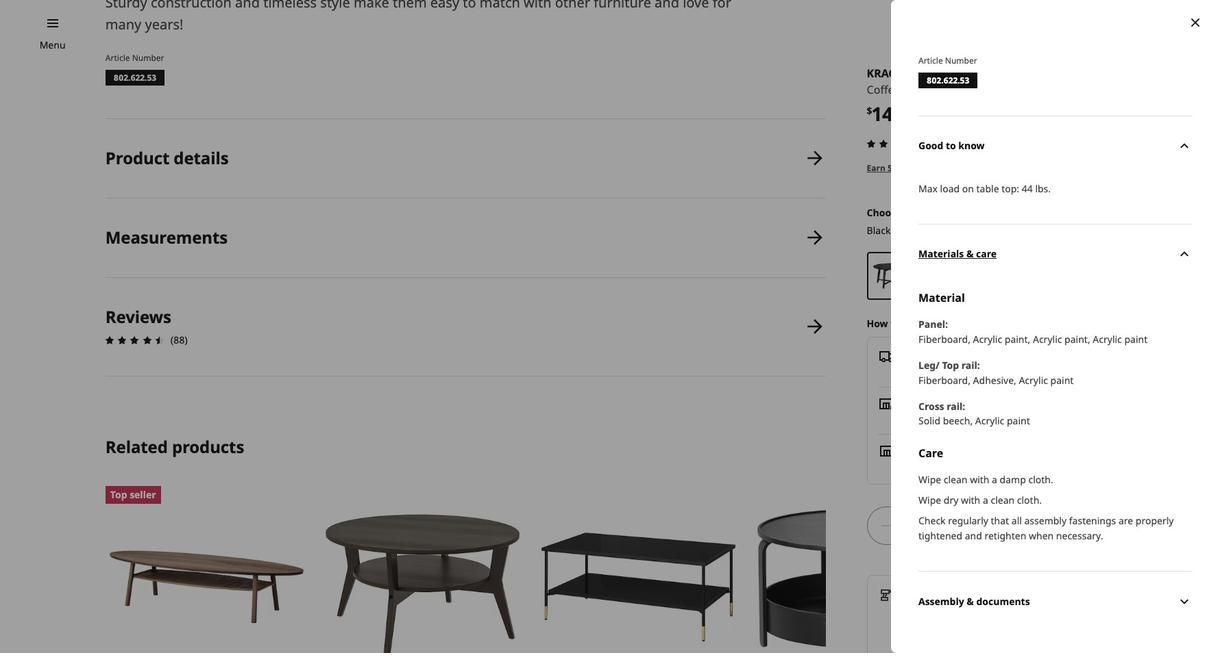 Task type: vqa. For each thing, say whether or not it's contained in the screenshot.
bottommost Wipe
yes



Task type: locate. For each thing, give the bounding box(es) containing it.
99
[[908, 104, 919, 117]]

a down wipe clean with a damp cloth.
[[983, 495, 988, 508]]

up for pick up
[[925, 397, 939, 410]]

to inside dropdown button
[[946, 139, 956, 152]]

2 paint, from the left
[[1065, 333, 1090, 346]]

0 vertical spatial with
[[970, 474, 989, 487]]

0 horizontal spatial ikea
[[958, 162, 976, 174]]

(88) up rewards
[[932, 137, 949, 150]]

rail: up beech,
[[947, 400, 965, 413]]

pick up solid
[[903, 397, 923, 410]]

cloth.
[[1028, 474, 1053, 487], [1017, 495, 1042, 508]]

0 horizontal spatial 802.622.53
[[114, 72, 156, 84]]

1 vertical spatial up
[[924, 412, 937, 425]]

taskrabbit
[[965, 588, 1016, 601]]

0 vertical spatial wipe
[[918, 474, 941, 487]]

1 horizontal spatial number
[[945, 55, 977, 66]]

with
[[970, 474, 989, 487], [961, 495, 980, 508]]

0 vertical spatial up
[[925, 397, 939, 410]]

(88) down 'reviews' heading
[[171, 334, 188, 347]]

assembly for assembly & documents
[[918, 596, 964, 609]]

1 vertical spatial wipe
[[918, 495, 941, 508]]

1 horizontal spatial ikea
[[1019, 162, 1038, 174]]

top seller link
[[105, 487, 308, 654]]

assembly inside dropdown button
[[918, 596, 964, 609]]

1 vertical spatial rail:
[[947, 400, 965, 413]]

2 wipe from the top
[[918, 495, 941, 508]]

1 wipe from the top
[[918, 474, 941, 487]]

ikea up on
[[958, 162, 976, 174]]

1 horizontal spatial (88)
[[932, 137, 949, 150]]

available
[[920, 364, 960, 377], [903, 603, 944, 616]]

1 horizontal spatial clean
[[991, 495, 1015, 508]]

0 horizontal spatial paint
[[1007, 415, 1030, 428]]

leg/ top rail: fiberboard, adhesive, acrylic paint
[[918, 359, 1074, 387]]

assembly for assembly by taskrabbit available for 48146
[[903, 588, 949, 601]]

number
[[132, 52, 164, 64], [945, 55, 977, 66]]

rail: up adhesive,
[[962, 359, 980, 372]]

48146 inside delivery to 48146 available
[[961, 349, 988, 362]]

good
[[918, 139, 943, 152]]

wipe for wipe dry with a clean cloth.
[[918, 495, 941, 508]]

äsperöd coffee table, black/glass black, 45 1/4x22 7/8 " image
[[537, 487, 739, 654]]

with up wipe dry with a clean cloth.
[[970, 474, 989, 487]]

article up table,
[[918, 55, 943, 66]]

wipe up check
[[918, 495, 941, 508]]

to for add
[[1056, 519, 1067, 532]]

ikea
[[958, 162, 976, 174], [1019, 162, 1038, 174]]

dialog
[[891, 0, 1220, 654]]

know
[[958, 139, 985, 152]]

1 horizontal spatial paint,
[[1065, 333, 1090, 346]]

0 horizontal spatial a
[[983, 495, 988, 508]]

2 pick from the top
[[903, 412, 921, 425]]

pick down pick up
[[903, 412, 921, 425]]

in stock at canton, mi group
[[903, 459, 1001, 472]]

to inside delivery to 48146 available
[[948, 349, 958, 362]]

cloth. for wipe clean with a damp cloth.
[[1028, 474, 1053, 487]]

48146 down taskrabbit
[[962, 603, 988, 616]]

a left "damp"
[[992, 474, 997, 487]]

0 vertical spatial pick
[[903, 397, 923, 410]]

0 vertical spatial 48146
[[961, 349, 988, 362]]

cloth. right "damp"
[[1028, 474, 1053, 487]]

kragsta coffee table, black, 35 3/8 " $ 149 99
[[867, 66, 1007, 127]]

to left bag
[[1056, 519, 1067, 532]]

(88) button
[[863, 135, 949, 152]]

0 vertical spatial available
[[920, 364, 960, 377]]

top left seller
[[110, 489, 127, 502]]

1 horizontal spatial paint
[[1051, 374, 1074, 387]]

& right by
[[967, 596, 974, 609]]

1 vertical spatial paint
[[1051, 374, 1074, 387]]

rotate 180 image
[[1176, 138, 1193, 154], [1176, 246, 1193, 263]]

1 vertical spatial cloth.
[[1017, 495, 1042, 508]]

0 vertical spatial at
[[947, 162, 956, 174]]

mi right beech,
[[988, 412, 1000, 425]]

wipe for wipe clean with a damp cloth.
[[918, 474, 941, 487]]

products
[[172, 436, 244, 458]]

& inside assembly & documents dropdown button
[[967, 596, 974, 609]]

good to know
[[918, 139, 985, 152]]

mi
[[988, 412, 1000, 425], [989, 459, 1001, 472]]

to for how
[[890, 317, 900, 330]]

1 vertical spatial canton,
[[952, 459, 987, 472]]

cloth. up all
[[1017, 495, 1042, 508]]

0 vertical spatial cloth.
[[1028, 474, 1053, 487]]

0 vertical spatial top
[[942, 359, 959, 372]]

2 fiberboard, from the top
[[918, 374, 971, 387]]

kragsta coffee table, white, 35 3/8 " image
[[923, 258, 960, 295]]

clean down in stock at canton, mi group
[[944, 474, 968, 487]]

1 pick from the top
[[903, 397, 923, 410]]

mi inside in store in stock at canton, mi
[[989, 459, 1001, 472]]

a for damp
[[992, 474, 997, 487]]

measurements heading
[[105, 226, 228, 249]]

assembly inside assembly by taskrabbit available for 48146
[[903, 588, 949, 601]]

wipe down stock at right bottom
[[918, 474, 941, 487]]

table,
[[903, 82, 932, 97]]

0 horizontal spatial article
[[105, 52, 130, 64]]

1 vertical spatial top
[[110, 489, 127, 502]]

paint inside cross rail: solid beech, acrylic paint
[[1007, 415, 1030, 428]]

0 horizontal spatial paint,
[[1005, 333, 1030, 346]]

jakobsfors coffee table, dark brown stained oak veneer, 31 1/2 " image
[[321, 487, 523, 654]]

& for materials
[[966, 247, 974, 261]]

1 vertical spatial review: 4.3 out of 5 stars. total reviews: 88 image
[[101, 332, 168, 349]]

article
[[105, 52, 130, 64], [918, 55, 943, 66]]

0 vertical spatial fiberboard,
[[918, 333, 971, 346]]

rotate 180 image inside good to know dropdown button
[[1176, 138, 1193, 154]]

canton,
[[950, 412, 986, 425], [952, 459, 987, 472]]

0 vertical spatial &
[[966, 247, 974, 261]]

up
[[925, 397, 939, 410], [924, 412, 937, 425]]

1 horizontal spatial review: 4.3 out of 5 stars. total reviews: 88 image
[[863, 136, 929, 152]]

at
[[947, 162, 956, 174], [939, 412, 948, 425], [940, 459, 949, 472]]

0 horizontal spatial review: 4.3 out of 5 stars. total reviews: 88 image
[[101, 332, 168, 349]]

0 horizontal spatial article number
[[105, 52, 164, 64]]

0 horizontal spatial (88)
[[171, 334, 188, 347]]

1 horizontal spatial top
[[942, 359, 959, 372]]

to
[[946, 139, 956, 152], [890, 317, 900, 330], [948, 349, 958, 362], [1056, 519, 1067, 532]]

1 horizontal spatial article
[[918, 55, 943, 66]]

article number
[[105, 52, 164, 64], [918, 55, 977, 66]]

fiberboard, down panel:
[[918, 333, 971, 346]]

& for assembly
[[967, 596, 974, 609]]

(88) inside list
[[171, 334, 188, 347]]

48146
[[961, 349, 988, 362], [962, 603, 988, 616]]

paint,
[[1005, 333, 1030, 346], [1065, 333, 1090, 346]]

pick for pick up
[[903, 397, 923, 410]]

>
[[1145, 162, 1149, 174]]

fiberboard, down leg/ on the bottom
[[918, 374, 971, 387]]

available down delivery
[[920, 364, 960, 377]]

at for stock
[[940, 459, 949, 472]]

review: 4.3 out of 5 stars. total reviews: 88 image up 5%
[[863, 136, 929, 152]]

2 rotate 180 image from the top
[[1176, 246, 1193, 263]]

seller
[[130, 489, 156, 502]]

3/8
[[983, 82, 1000, 97]]

top right leg/ on the bottom
[[942, 359, 959, 372]]

1 vertical spatial pick
[[903, 412, 921, 425]]

to left get at the right of page
[[890, 317, 900, 330]]

review: 4.3 out of 5 stars. total reviews: 88 image down 'reviews' heading
[[101, 332, 168, 349]]

1 vertical spatial clean
[[991, 495, 1015, 508]]

assembly
[[903, 588, 949, 601], [918, 596, 964, 609]]

mi up wipe clean with a damp cloth.
[[989, 459, 1001, 472]]

product details button
[[105, 119, 826, 198]]

1 vertical spatial a
[[983, 495, 988, 508]]

max load on table top: 44 lbs.
[[918, 182, 1051, 195]]

in
[[903, 444, 913, 457], [903, 459, 912, 472]]

up down pick up
[[924, 412, 937, 425]]

to right leg/ on the bottom
[[948, 349, 958, 362]]

review: 4.3 out of 5 stars. total reviews: 88 image
[[863, 136, 929, 152], [101, 332, 168, 349]]

acrylic inside leg/ top rail: fiberboard, adhesive, acrylic paint
[[1019, 374, 1048, 387]]

available inside assembly by taskrabbit available for 48146
[[903, 603, 944, 616]]

list containing product details
[[101, 119, 826, 377]]

reviews
[[105, 305, 171, 328]]

top:
[[1002, 182, 1019, 195]]

tightened
[[918, 530, 962, 543]]

available left for
[[903, 603, 944, 616]]

1 vertical spatial available
[[903, 603, 944, 616]]

& inside materials & care dropdown button
[[966, 247, 974, 261]]

panel: fiberboard, acrylic paint, acrylic paint, acrylic paint
[[918, 318, 1148, 346]]

it
[[921, 317, 928, 330]]

(88) inside button
[[932, 137, 949, 150]]

at inside earn 5% in rewards at ikea using the ikea visa credit card*. details > button
[[947, 162, 956, 174]]

fiberboard, inside panel: fiberboard, acrylic paint, acrylic paint, acrylic paint
[[918, 333, 971, 346]]

1 vertical spatial (88)
[[171, 334, 188, 347]]

0 vertical spatial review: 4.3 out of 5 stars. total reviews: 88 image
[[863, 136, 929, 152]]

44
[[1022, 182, 1033, 195]]

up up solid
[[925, 397, 939, 410]]

0 vertical spatial (88)
[[932, 137, 949, 150]]

1 vertical spatial 48146
[[962, 603, 988, 616]]

(88) for review: 4.3 out of 5 stars. total reviews: 88 image inside the (88) button
[[932, 137, 949, 150]]

article right menu button
[[105, 52, 130, 64]]

2 in from the top
[[903, 459, 912, 472]]

& left care
[[966, 247, 974, 261]]

cloth. for wipe dry with a clean cloth.
[[1017, 495, 1042, 508]]

materials & care button
[[918, 224, 1193, 284]]

using
[[979, 162, 1001, 174]]

in left stock at right bottom
[[903, 459, 912, 472]]

clean up the that
[[991, 495, 1015, 508]]

assembly & documents
[[918, 596, 1030, 609]]

rail: inside cross rail: solid beech, acrylic paint
[[947, 400, 965, 413]]

48146 up adhesive,
[[961, 349, 988, 362]]

0 vertical spatial rail:
[[962, 359, 980, 372]]

up for pick up at canton, mi
[[924, 412, 937, 425]]

list
[[101, 119, 826, 377]]

to inside button
[[1056, 519, 1067, 532]]

reviews heading
[[105, 305, 171, 328]]

1 ikea from the left
[[958, 162, 976, 174]]

0 vertical spatial a
[[992, 474, 997, 487]]

pick
[[903, 397, 923, 410], [903, 412, 921, 425]]

2 vertical spatial paint
[[1007, 415, 1030, 428]]

1 vertical spatial rotate 180 image
[[1176, 246, 1193, 263]]

in left store
[[903, 444, 913, 457]]

check
[[918, 515, 946, 528]]

(88) for review: 4.3 out of 5 stars. total reviews: 88 image inside the list
[[171, 334, 188, 347]]

35
[[967, 82, 980, 97]]

35 3/8 " button
[[967, 82, 1007, 99]]

paint inside panel: fiberboard, acrylic paint, acrylic paint, acrylic paint
[[1124, 333, 1148, 346]]

1 vertical spatial &
[[967, 596, 974, 609]]

1 horizontal spatial a
[[992, 474, 997, 487]]

assembly
[[1024, 515, 1067, 528]]

0 vertical spatial paint
[[1124, 333, 1148, 346]]

0 vertical spatial clean
[[944, 474, 968, 487]]

load
[[940, 182, 960, 195]]

how
[[867, 317, 888, 330]]

material
[[918, 290, 965, 305]]

0 vertical spatial rotate 180 image
[[1176, 138, 1193, 154]]

care
[[976, 247, 997, 261]]

with right dry
[[961, 495, 980, 508]]

1 vertical spatial in
[[903, 459, 912, 472]]

in store in stock at canton, mi
[[903, 444, 1001, 472]]

retighten
[[985, 530, 1026, 543]]

at inside in store in stock at canton, mi
[[940, 459, 949, 472]]

0 vertical spatial in
[[903, 444, 913, 457]]

1 vertical spatial mi
[[989, 459, 1001, 472]]

rotate 180 image for care
[[1176, 246, 1193, 263]]

&
[[966, 247, 974, 261], [967, 596, 974, 609]]

ikea right the
[[1019, 162, 1038, 174]]

1 fiberboard, from the top
[[918, 333, 971, 346]]

a
[[992, 474, 997, 487], [983, 495, 988, 508]]

available inside delivery to 48146 available
[[920, 364, 960, 377]]

color
[[904, 206, 928, 219]]

0 vertical spatial mi
[[988, 412, 1000, 425]]

1 vertical spatial with
[[961, 495, 980, 508]]

coffee
[[867, 82, 900, 97]]

0 horizontal spatial top
[[110, 489, 127, 502]]

pick for pick up at canton, mi
[[903, 412, 921, 425]]

1 vertical spatial fiberboard,
[[918, 374, 971, 387]]

kragsta coffee table, black, 35 3/8 " image
[[872, 258, 909, 295]]

in
[[902, 162, 910, 174]]

Quantity input value text field
[[900, 507, 918, 545]]

rotate 180 image inside materials & care dropdown button
[[1176, 246, 1193, 263]]

2 horizontal spatial paint
[[1124, 333, 1148, 346]]

to right good at the right top
[[946, 139, 956, 152]]

rail:
[[962, 359, 980, 372], [947, 400, 965, 413]]

1 rotate 180 image from the top
[[1176, 138, 1193, 154]]

rewards
[[912, 162, 945, 174]]

2 vertical spatial at
[[940, 459, 949, 472]]

stock
[[914, 459, 938, 472]]



Task type: describe. For each thing, give the bounding box(es) containing it.
are
[[1119, 515, 1133, 528]]

by
[[951, 588, 963, 601]]

add to bag
[[1035, 519, 1087, 532]]

48146 button
[[962, 603, 988, 616]]

cross
[[918, 400, 944, 413]]

stockholm coffee table, walnut veneer, 70 7/8x23 1/4 " image
[[105, 487, 308, 654]]

earn 5% in rewards at ikea using the ikea visa credit card*. details > button
[[867, 162, 1149, 175]]

black
[[867, 224, 891, 237]]

1 paint, from the left
[[1005, 333, 1030, 346]]

good to know button
[[918, 116, 1193, 176]]

the
[[1003, 162, 1017, 174]]

with for dry
[[961, 495, 980, 508]]

a for clean
[[983, 495, 988, 508]]

canton, mi button
[[950, 412, 1000, 425]]

cross rail: solid beech, acrylic paint
[[918, 400, 1030, 428]]

1 vertical spatial at
[[939, 412, 948, 425]]

rail: inside leg/ top rail: fiberboard, adhesive, acrylic paint
[[962, 359, 980, 372]]

related
[[105, 436, 168, 458]]

product details heading
[[105, 147, 229, 169]]

documents
[[976, 596, 1030, 609]]

pick up
[[903, 397, 939, 410]]

pick up at canton, mi
[[903, 412, 1000, 425]]

wipe dry with a clean cloth.
[[918, 495, 1042, 508]]

"
[[1003, 82, 1007, 97]]

details
[[174, 147, 229, 169]]

review: 4.3 out of 5 stars. total reviews: 88 image inside (88) button
[[863, 136, 929, 152]]

visa
[[1040, 162, 1057, 174]]

regularly
[[948, 515, 988, 528]]

card*.
[[1086, 162, 1112, 174]]

damp
[[1000, 474, 1026, 487]]

properly
[[1136, 515, 1174, 528]]

fastenings
[[1069, 515, 1116, 528]]

for
[[946, 603, 959, 616]]

to for delivery
[[948, 349, 958, 362]]

materials & care
[[918, 247, 997, 261]]

5%
[[888, 162, 900, 174]]

add to bag button
[[957, 507, 1165, 545]]

lbs.
[[1035, 182, 1051, 195]]

0 vertical spatial canton,
[[950, 412, 986, 425]]

product
[[105, 147, 169, 169]]

paint inside leg/ top rail: fiberboard, adhesive, acrylic paint
[[1051, 374, 1074, 387]]

solid
[[918, 415, 940, 428]]

canton, inside in store in stock at canton, mi
[[952, 459, 987, 472]]

top seller
[[110, 489, 156, 502]]

how to get it
[[867, 317, 928, 330]]

check regularly that all assembly fastenings are properly tightened and retighten when necessary.
[[918, 515, 1174, 543]]

assembly by taskrabbit available for 48146
[[903, 588, 1016, 616]]

pick up at canton, mi group
[[903, 412, 1000, 425]]

number inside dialog
[[945, 55, 977, 66]]

earn 5% in rewards at ikea using the ikea visa credit card*. details >
[[867, 162, 1149, 174]]

and
[[965, 530, 982, 543]]

dry
[[944, 495, 958, 508]]

0 horizontal spatial clean
[[944, 474, 968, 487]]

kragsta
[[867, 66, 916, 81]]

adhesive,
[[973, 374, 1016, 387]]

necessary.
[[1056, 530, 1103, 543]]

delivery
[[906, 349, 945, 362]]

all
[[1012, 515, 1022, 528]]

rotate 180 image for know
[[1176, 138, 1193, 154]]

48146 inside assembly by taskrabbit available for 48146
[[962, 603, 988, 616]]

delivery to 48146 available
[[906, 349, 988, 377]]

2 ikea from the left
[[1019, 162, 1038, 174]]

care
[[918, 447, 943, 462]]

dialog containing material
[[891, 0, 1220, 654]]

measurements button
[[105, 199, 826, 277]]

borgeby coffee table, black, 27 1/2 " image
[[753, 487, 955, 654]]

table
[[976, 182, 999, 195]]

article inside dialog
[[918, 55, 943, 66]]

available for assembly
[[903, 603, 944, 616]]

leg/
[[918, 359, 940, 372]]

when
[[1029, 530, 1054, 543]]

fiberboard, inside leg/ top rail: fiberboard, adhesive, acrylic paint
[[918, 374, 971, 387]]

credit
[[1059, 162, 1084, 174]]

panel:
[[918, 318, 948, 331]]

top inside leg/ top rail: fiberboard, adhesive, acrylic paint
[[942, 359, 959, 372]]

with for clean
[[970, 474, 989, 487]]

add
[[1035, 519, 1054, 532]]

at for rewards
[[947, 162, 956, 174]]

0 horizontal spatial number
[[132, 52, 164, 64]]

store
[[915, 444, 940, 457]]

max
[[918, 182, 938, 195]]

menu
[[40, 38, 66, 51]]

beech,
[[943, 415, 973, 428]]

acrylic inside cross rail: solid beech, acrylic paint
[[975, 415, 1004, 428]]

review: 4.3 out of 5 stars. total reviews: 88 image inside list
[[101, 332, 168, 349]]

measurements
[[105, 226, 228, 249]]

on
[[962, 182, 974, 195]]

1 in from the top
[[903, 444, 913, 457]]

related products
[[105, 436, 244, 458]]

1 horizontal spatial article number
[[918, 55, 977, 66]]

to for good
[[946, 139, 956, 152]]

149
[[872, 101, 905, 127]]

bag
[[1069, 519, 1087, 532]]

1 horizontal spatial 802.622.53
[[927, 74, 969, 86]]

details
[[1114, 162, 1143, 174]]

black,
[[935, 82, 965, 97]]

available for delivery
[[920, 364, 960, 377]]

materials
[[918, 247, 964, 261]]

wipe clean with a damp cloth.
[[918, 474, 1053, 487]]

earn
[[867, 162, 886, 174]]

choose color black
[[867, 206, 928, 237]]

get
[[903, 317, 919, 330]]

that
[[991, 515, 1009, 528]]

choose
[[867, 206, 902, 219]]



